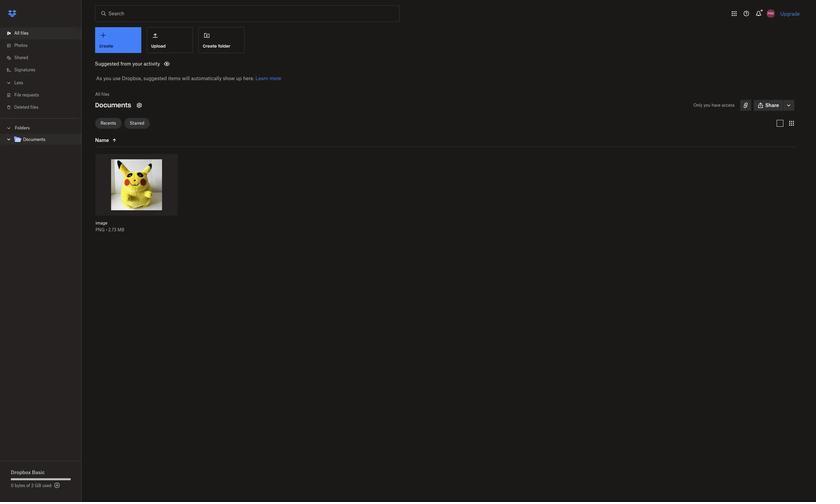 Task type: locate. For each thing, give the bounding box(es) containing it.
1 vertical spatial all files
[[95, 92, 109, 97]]

1 horizontal spatial you
[[704, 103, 711, 108]]

activity
[[144, 61, 160, 67]]

list
[[0, 23, 82, 118]]

2 horizontal spatial files
[[101, 92, 109, 97]]

1 horizontal spatial create
[[203, 43, 217, 49]]

1 horizontal spatial files
[[30, 105, 38, 110]]

folder
[[218, 43, 230, 49]]

create left folder
[[203, 43, 217, 49]]

create folder
[[203, 43, 230, 49]]

more
[[270, 75, 281, 81]]

access
[[722, 103, 735, 108]]

photos link
[[5, 39, 82, 52]]

only you have access
[[694, 103, 735, 108]]

used
[[42, 483, 52, 488]]

1 vertical spatial files
[[101, 92, 109, 97]]

documents
[[95, 101, 131, 109], [23, 137, 45, 142]]

all files link down as
[[95, 91, 109, 98]]

0 vertical spatial you
[[103, 75, 111, 81]]

0 horizontal spatial all
[[14, 31, 19, 36]]

0 horizontal spatial create
[[99, 44, 113, 49]]

1 horizontal spatial all files
[[95, 92, 109, 97]]

you left 'have'
[[704, 103, 711, 108]]

upload
[[151, 43, 166, 49]]

files
[[21, 31, 29, 36], [101, 92, 109, 97], [30, 105, 38, 110]]

1 horizontal spatial all
[[95, 92, 100, 97]]

create up suggested
[[99, 44, 113, 49]]

shared link
[[5, 52, 82, 64]]

up
[[236, 75, 242, 81]]

upload button
[[147, 27, 193, 53]]

folder settings image
[[135, 101, 143, 109]]

all
[[14, 31, 19, 36], [95, 92, 100, 97]]

documents link
[[14, 135, 76, 144]]

0 horizontal spatial you
[[103, 75, 111, 81]]

1 vertical spatial all files link
[[95, 91, 109, 98]]

all files link
[[5, 27, 82, 39], [95, 91, 109, 98]]

create for create
[[99, 44, 113, 49]]

files inside list item
[[21, 31, 29, 36]]

files right deleted
[[30, 105, 38, 110]]

suggested
[[143, 75, 167, 81]]

1 vertical spatial you
[[704, 103, 711, 108]]

recents
[[101, 120, 116, 126]]

deleted
[[14, 105, 29, 110]]

create folder button
[[199, 27, 245, 53]]

0 bytes of 2 gb used
[[11, 483, 52, 488]]

you
[[103, 75, 111, 81], [704, 103, 711, 108]]

get more space image
[[53, 482, 61, 490]]

0 horizontal spatial files
[[21, 31, 29, 36]]

from
[[121, 61, 131, 67]]

all inside list item
[[14, 31, 19, 36]]

files down as
[[101, 92, 109, 97]]

share
[[766, 102, 779, 108]]

0 horizontal spatial all files
[[14, 31, 29, 36]]

here.
[[243, 75, 254, 81]]

all up photos
[[14, 31, 19, 36]]

of
[[26, 483, 30, 488]]

•
[[106, 227, 107, 232]]

file requests
[[14, 92, 39, 98]]

learn more link
[[256, 75, 281, 81]]

all files up photos
[[14, 31, 29, 36]]

create
[[203, 43, 217, 49], [99, 44, 113, 49]]

starred
[[130, 120, 144, 126]]

all files
[[14, 31, 29, 36], [95, 92, 109, 97]]

deleted files
[[14, 105, 38, 110]]

0 vertical spatial files
[[21, 31, 29, 36]]

2 vertical spatial files
[[30, 105, 38, 110]]

create inside dropdown button
[[99, 44, 113, 49]]

documents down 'folders' button
[[23, 137, 45, 142]]

0 vertical spatial all files
[[14, 31, 29, 36]]

all down as
[[95, 92, 100, 97]]

files up photos
[[21, 31, 29, 36]]

all files link up shared link
[[5, 27, 82, 39]]

show
[[223, 75, 235, 81]]

folders button
[[0, 123, 82, 133]]

name button
[[95, 136, 152, 144]]

1 vertical spatial all
[[95, 92, 100, 97]]

1 horizontal spatial documents
[[95, 101, 131, 109]]

all files down as
[[95, 92, 109, 97]]

shared
[[14, 55, 28, 60]]

0 vertical spatial all
[[14, 31, 19, 36]]

1 vertical spatial documents
[[23, 137, 45, 142]]

you right as
[[103, 75, 111, 81]]

name
[[95, 137, 109, 143]]

0 vertical spatial all files link
[[5, 27, 82, 39]]

bytes
[[15, 483, 25, 488]]

documents up recents on the left top of the page
[[95, 101, 131, 109]]

create inside button
[[203, 43, 217, 49]]



Task type: vqa. For each thing, say whether or not it's contained in the screenshot.
from
yes



Task type: describe. For each thing, give the bounding box(es) containing it.
gb
[[35, 483, 41, 488]]

mw button
[[766, 8, 777, 19]]

image
[[96, 220, 107, 226]]

Search in folder "Dropbox" text field
[[108, 10, 385, 17]]

0 horizontal spatial all files link
[[5, 27, 82, 39]]

only
[[694, 103, 703, 108]]

0
[[11, 483, 14, 488]]

list containing all files
[[0, 23, 82, 118]]

photos
[[14, 43, 28, 48]]

suggested
[[95, 61, 119, 67]]

create button
[[95, 27, 141, 53]]

0 horizontal spatial documents
[[23, 137, 45, 142]]

less image
[[5, 80, 12, 86]]

your
[[132, 61, 142, 67]]

dropbox
[[11, 470, 31, 476]]

use
[[113, 75, 121, 81]]

1 horizontal spatial all files link
[[95, 91, 109, 98]]

suggested from your activity
[[95, 61, 160, 67]]

all files inside list item
[[14, 31, 29, 36]]

will
[[182, 75, 190, 81]]

you for have
[[704, 103, 711, 108]]

have
[[712, 103, 721, 108]]

requests
[[22, 92, 39, 98]]

automatically
[[191, 75, 222, 81]]

you for use
[[103, 75, 111, 81]]

share button
[[754, 100, 783, 111]]

starred button
[[124, 118, 150, 129]]

files for the leftmost all files link
[[21, 31, 29, 36]]

items
[[168, 75, 181, 81]]

basic
[[32, 470, 45, 476]]

upgrade link
[[781, 11, 800, 16]]

dropbox image
[[5, 7, 19, 20]]

as you use dropbox, suggested items will automatically show up here. learn more
[[96, 75, 281, 81]]

image png • 2.73 mb
[[96, 220, 124, 232]]

deleted files link
[[5, 101, 82, 114]]

upgrade
[[781, 11, 800, 16]]

file requests link
[[5, 89, 82, 101]]

learn
[[256, 75, 268, 81]]

file
[[14, 92, 21, 98]]

2.73
[[108, 227, 116, 232]]

recents button
[[95, 118, 122, 129]]

dropbox basic
[[11, 470, 45, 476]]

2
[[31, 483, 34, 488]]

less
[[14, 80, 23, 85]]

mw
[[768, 11, 774, 16]]

image button
[[96, 220, 163, 226]]

as
[[96, 75, 102, 81]]

signatures link
[[5, 64, 82, 76]]

file, image.png row
[[96, 154, 178, 237]]

folders
[[15, 125, 30, 131]]

create for create folder
[[203, 43, 217, 49]]

png
[[96, 227, 105, 232]]

0 vertical spatial documents
[[95, 101, 131, 109]]

all files list item
[[0, 27, 82, 39]]

files for deleted files link
[[30, 105, 38, 110]]

dropbox,
[[122, 75, 142, 81]]

signatures
[[14, 67, 35, 72]]

mb
[[118, 227, 124, 232]]



